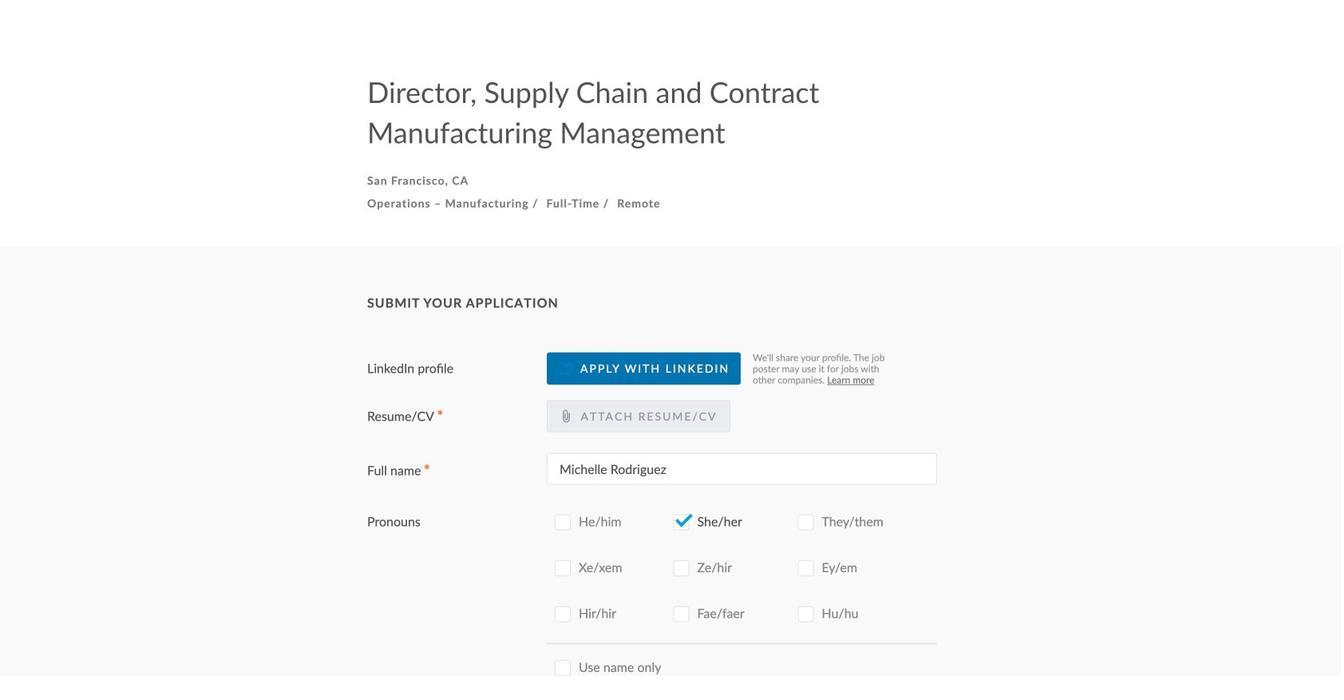 Task type: locate. For each thing, give the bounding box(es) containing it.
None checkbox
[[798, 515, 814, 531], [674, 606, 689, 622], [798, 515, 814, 531], [674, 606, 689, 622]]

None text field
[[547, 453, 937, 485]]

None checkbox
[[555, 515, 571, 531], [674, 515, 689, 531], [555, 561, 571, 577], [674, 561, 689, 577], [798, 561, 814, 577], [555, 606, 571, 622], [798, 606, 814, 622], [555, 660, 571, 676], [555, 515, 571, 531], [674, 515, 689, 531], [555, 561, 571, 577], [674, 561, 689, 577], [798, 561, 814, 577], [555, 606, 571, 622], [798, 606, 814, 622], [555, 660, 571, 676]]



Task type: vqa. For each thing, say whether or not it's contained in the screenshot.
the Add a cover letter or anything else you want to share. text field
no



Task type: describe. For each thing, give the bounding box(es) containing it.
paperclip image
[[560, 410, 573, 423]]



